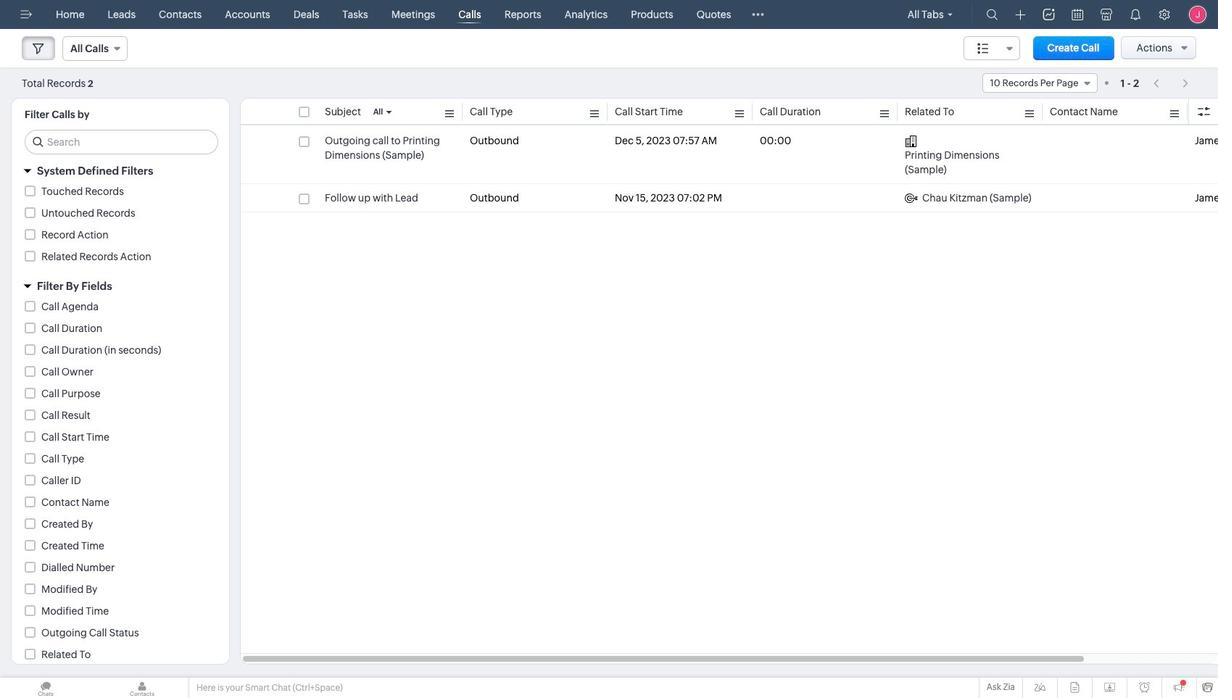 Task type: describe. For each thing, give the bounding box(es) containing it.
calendar image
[[1073, 9, 1084, 20]]

search image
[[987, 9, 999, 20]]

marketplace image
[[1101, 9, 1113, 20]]

contacts image
[[96, 678, 188, 699]]

sales motivator image
[[1044, 9, 1055, 20]]

chats image
[[0, 678, 91, 699]]

quick actions image
[[1016, 9, 1026, 20]]



Task type: locate. For each thing, give the bounding box(es) containing it.
configure settings image
[[1159, 9, 1171, 20]]

notifications image
[[1130, 9, 1142, 20]]



Task type: vqa. For each thing, say whether or not it's contained in the screenshot.
Configure Settings icon
yes



